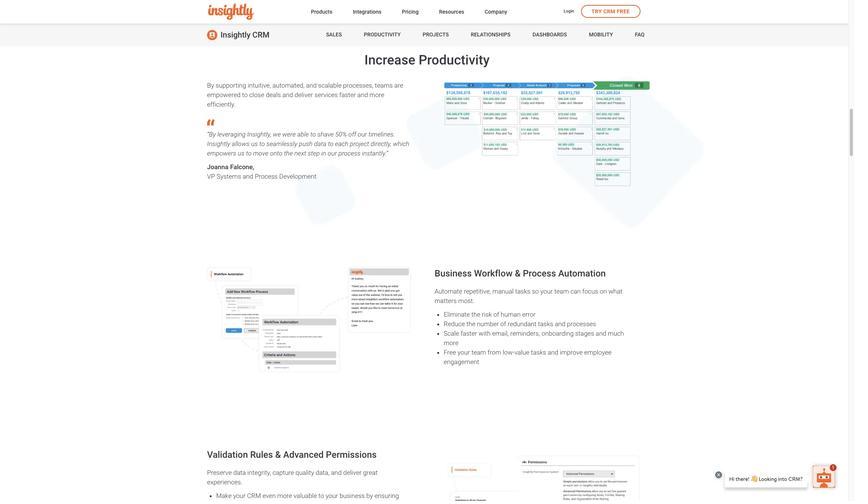 Task type: describe. For each thing, give the bounding box(es) containing it.
much
[[608, 330, 624, 337]]

business workflow & process automation
[[435, 268, 606, 279]]

productivity link
[[364, 24, 401, 46]]

on
[[600, 288, 607, 295]]

integrity,
[[248, 469, 271, 476]]

teams
[[375, 81, 393, 89]]

instantly."
[[362, 149, 388, 157]]

insightly crm link
[[207, 24, 270, 46]]

mobility
[[589, 32, 613, 38]]

to down shave at the top
[[328, 140, 334, 148]]

2 vertical spatial tasks
[[531, 349, 547, 356]]

next
[[295, 149, 306, 157]]

team inside automate repetitive, manual tasks so your team can focus on what matters most.
[[555, 288, 569, 295]]

"by leveraging insightly, we were able to shave 50% off our timelines. insightly allows us to seamlessly push data to each project directly, which empowers us to move onto the next step in our process instantly."
[[207, 130, 410, 157]]

processes
[[567, 320, 596, 328]]

mobility link
[[589, 24, 613, 46]]

try crm free
[[592, 8, 630, 14]]

more inside eliminate the risk of human error reduce the number of redundant tasks and processes scale faster with email, reminders, onboarding stages and much more free your team from low-value tasks and improve employee engagement
[[444, 339, 459, 347]]

faster inside by supporting intuitive, automated, and scalable processes, teams are empowered to close deals and deliver services faster and more efficiently.
[[340, 91, 356, 99]]

increase productivity 2 image
[[437, 74, 655, 197]]

and left 'improve'
[[548, 349, 559, 356]]

quality
[[296, 469, 314, 476]]

your inside automate repetitive, manual tasks so your team can focus on what matters most.
[[541, 288, 553, 295]]

workflow
[[474, 268, 513, 279]]

login link
[[564, 8, 575, 15]]

1 horizontal spatial us
[[251, 140, 258, 148]]

and up onboarding at right bottom
[[555, 320, 566, 328]]

empowers
[[207, 149, 236, 157]]

scalable
[[318, 81, 342, 89]]

data inside "by leveraging insightly, we were able to shave 50% off our timelines. insightly allows us to seamlessly push data to each project directly, which empowers us to move onto the next step in our process instantly."
[[314, 140, 327, 148]]

are
[[395, 81, 404, 89]]

tasks inside automate repetitive, manual tasks so your team can focus on what matters most.
[[516, 288, 531, 295]]

faq
[[635, 32, 645, 38]]

with
[[479, 330, 491, 337]]

1 horizontal spatial productivity
[[419, 52, 490, 68]]

advanced
[[283, 450, 324, 460]]

and down automated,
[[283, 91, 293, 99]]

and down processes,
[[358, 91, 368, 99]]

capture
[[273, 469, 294, 476]]

pricing
[[402, 9, 419, 15]]

we
[[273, 130, 281, 138]]

eliminate
[[444, 311, 470, 318]]

validation rules & advanced permissions
[[207, 450, 377, 460]]

off
[[349, 130, 356, 138]]

move
[[253, 149, 269, 157]]

by
[[367, 492, 373, 500]]

reduce
[[444, 320, 465, 328]]

more inside make your crm even more valuable to your business by ensuring
[[278, 492, 292, 500]]

by
[[207, 81, 214, 89]]

can
[[571, 288, 581, 295]]

timelines.
[[369, 130, 395, 138]]

improve
[[560, 349, 583, 356]]

sales link
[[326, 24, 342, 46]]

human
[[501, 311, 521, 318]]

crm for insightly
[[253, 30, 270, 39]]

to left move
[[246, 149, 252, 157]]

seamlessly
[[267, 140, 298, 148]]

insightly logo image
[[208, 4, 254, 20]]

and inside joanna falcone, vp systems and process development
[[243, 173, 253, 180]]

try crm free link
[[581, 5, 641, 18]]

data,
[[316, 469, 330, 476]]

scale
[[444, 330, 459, 337]]

to inside make your crm even more valuable to your business by ensuring
[[319, 492, 324, 500]]

business
[[340, 492, 365, 500]]

validation rules image
[[437, 449, 655, 501]]

automation
[[559, 268, 606, 279]]

vp
[[207, 173, 215, 180]]

manual
[[493, 288, 514, 295]]

focus
[[583, 288, 599, 295]]

deals
[[266, 91, 281, 99]]

what
[[609, 288, 623, 295]]

process
[[339, 149, 361, 157]]

company
[[485, 9, 508, 15]]

1 horizontal spatial our
[[358, 130, 367, 138]]

allows
[[232, 140, 250, 148]]

repetitive,
[[464, 288, 491, 295]]

automate
[[435, 288, 463, 295]]

valuable
[[294, 492, 317, 500]]

most.
[[459, 297, 475, 305]]

products link
[[311, 7, 333, 17]]

onboarding
[[542, 330, 574, 337]]

qoute icon image
[[207, 119, 215, 126]]

to inside by supporting intuitive, automated, and scalable processes, teams are empowered to close deals and deliver services faster and more efficiently.
[[242, 91, 248, 99]]

processes,
[[343, 81, 374, 89]]

and left the much
[[596, 330, 607, 337]]

great
[[363, 469, 378, 476]]

integrations
[[353, 9, 382, 15]]

email,
[[492, 330, 509, 337]]

value
[[515, 349, 530, 356]]

redundant
[[508, 320, 537, 328]]

2 vertical spatial the
[[467, 320, 476, 328]]

by supporting intuitive, automated, and scalable processes, teams are empowered to close deals and deliver services faster and more efficiently.
[[207, 81, 404, 108]]

relationships
[[471, 32, 511, 38]]

your right make
[[233, 492, 246, 500]]

push
[[299, 140, 313, 148]]

ensuring
[[375, 492, 399, 500]]

systems
[[217, 173, 241, 180]]



Task type: vqa. For each thing, say whether or not it's contained in the screenshot.
control
no



Task type: locate. For each thing, give the bounding box(es) containing it.
1 vertical spatial crm
[[253, 30, 270, 39]]

projects
[[423, 32, 449, 38]]

0 horizontal spatial more
[[278, 492, 292, 500]]

"by
[[207, 130, 216, 138]]

preserve data integrity, capture quality data, and deliver great experiences.
[[207, 469, 378, 486]]

low-
[[503, 349, 515, 356]]

your right so
[[541, 288, 553, 295]]

1 horizontal spatial more
[[370, 91, 385, 99]]

and up services
[[306, 81, 317, 89]]

integrations link
[[353, 7, 382, 17]]

1 vertical spatial deliver
[[343, 469, 362, 476]]

1 vertical spatial &
[[275, 450, 281, 460]]

0 horizontal spatial free
[[444, 349, 456, 356]]

resources
[[439, 9, 465, 15]]

projects link
[[423, 24, 449, 46]]

1 vertical spatial faster
[[461, 330, 477, 337]]

process down move
[[255, 173, 278, 180]]

relationships link
[[471, 24, 511, 46]]

0 vertical spatial productivity
[[364, 32, 401, 38]]

and down falcone,
[[243, 173, 253, 180]]

crm for try
[[604, 8, 616, 14]]

reminders,
[[511, 330, 540, 337]]

1 vertical spatial team
[[472, 349, 486, 356]]

crm left even
[[247, 492, 261, 500]]

process inside joanna falcone, vp systems and process development
[[255, 173, 278, 180]]

free inside button
[[617, 8, 630, 14]]

& right rules
[[275, 450, 281, 460]]

0 vertical spatial team
[[555, 288, 569, 295]]

0 horizontal spatial our
[[328, 149, 337, 157]]

0 vertical spatial crm
[[604, 8, 616, 14]]

free
[[617, 8, 630, 14], [444, 349, 456, 356]]

try
[[592, 8, 602, 14]]

each
[[335, 140, 349, 148]]

50%
[[336, 130, 347, 138]]

insightly crm
[[221, 30, 270, 39]]

1 vertical spatial process
[[523, 268, 556, 279]]

even
[[263, 492, 276, 500]]

faq link
[[635, 24, 645, 46]]

more right even
[[278, 492, 292, 500]]

our right in
[[328, 149, 337, 157]]

of right risk
[[494, 311, 500, 318]]

1 vertical spatial productivity
[[419, 52, 490, 68]]

0 horizontal spatial process
[[255, 173, 278, 180]]

the left risk
[[472, 311, 481, 318]]

more down teams
[[370, 91, 385, 99]]

insightly logo link
[[208, 4, 299, 20]]

login
[[564, 9, 575, 14]]

your inside eliminate the risk of human error reduce the number of redundant tasks and processes scale faster with email, reminders, onboarding stages and much more free your team from low-value tasks and improve employee engagement
[[458, 349, 470, 356]]

try crm free button
[[581, 5, 641, 18]]

1 horizontal spatial of
[[501, 320, 507, 328]]

team inside eliminate the risk of human error reduce the number of redundant tasks and processes scale faster with email, reminders, onboarding stages and much more free your team from low-value tasks and improve employee engagement
[[472, 349, 486, 356]]

resources link
[[439, 7, 465, 17]]

crm inside make your crm even more valuable to your business by ensuring
[[247, 492, 261, 500]]

deliver down automated,
[[295, 91, 313, 99]]

1 vertical spatial of
[[501, 320, 507, 328]]

of up "email,"
[[501, 320, 507, 328]]

1 horizontal spatial free
[[617, 8, 630, 14]]

team left "can"
[[555, 288, 569, 295]]

to up move
[[260, 140, 265, 148]]

were
[[283, 130, 296, 138]]

& for rules
[[275, 450, 281, 460]]

crm right try
[[604, 8, 616, 14]]

2 horizontal spatial more
[[444, 339, 459, 347]]

dashboards
[[533, 32, 567, 38]]

more inside by supporting intuitive, automated, and scalable processes, teams are empowered to close deals and deliver services faster and more efficiently.
[[370, 91, 385, 99]]

and inside the preserve data integrity, capture quality data, and deliver great experiences.
[[331, 469, 342, 476]]

supporting
[[216, 81, 246, 89]]

to right valuable
[[319, 492, 324, 500]]

1 horizontal spatial data
[[314, 140, 327, 148]]

deliver down permissions
[[343, 469, 362, 476]]

the down seamlessly
[[284, 149, 293, 157]]

development
[[279, 173, 317, 180]]

1 horizontal spatial faster
[[461, 330, 477, 337]]

engagement
[[444, 358, 480, 366]]

1 horizontal spatial &
[[515, 268, 521, 279]]

matters
[[435, 297, 457, 305]]

0 horizontal spatial faster
[[340, 91, 356, 99]]

us down insightly, at the left top of the page
[[251, 140, 258, 148]]

0 horizontal spatial deliver
[[295, 91, 313, 99]]

0 vertical spatial us
[[251, 140, 258, 148]]

0 horizontal spatial of
[[494, 311, 500, 318]]

0 vertical spatial process
[[255, 173, 278, 180]]

us down allows
[[238, 149, 245, 157]]

shave
[[318, 130, 334, 138]]

to left close
[[242, 91, 248, 99]]

of
[[494, 311, 500, 318], [501, 320, 507, 328]]

error
[[523, 311, 536, 318]]

business workflow v2 image
[[200, 258, 418, 381]]

2 vertical spatial crm
[[247, 492, 261, 500]]

0 vertical spatial our
[[358, 130, 367, 138]]

0 vertical spatial faster
[[340, 91, 356, 99]]

insightly
[[221, 30, 251, 39], [207, 140, 230, 148]]

more down scale
[[444, 339, 459, 347]]

0 horizontal spatial &
[[275, 450, 281, 460]]

0 vertical spatial data
[[314, 140, 327, 148]]

insightly inside "by leveraging insightly, we were able to shave 50% off our timelines. insightly allows us to seamlessly push data to each project directly, which empowers us to move onto the next step in our process instantly."
[[207, 140, 230, 148]]

tasks up onboarding at right bottom
[[538, 320, 554, 328]]

joanna
[[207, 163, 229, 171]]

faster down processes,
[[340, 91, 356, 99]]

business
[[435, 268, 472, 279]]

so
[[532, 288, 539, 295]]

your up 'engagement'
[[458, 349, 470, 356]]

productivity up the increase
[[364, 32, 401, 38]]

employee
[[585, 349, 612, 356]]

insightly down insightly logo
[[221, 30, 251, 39]]

experiences.
[[207, 478, 243, 486]]

0 horizontal spatial team
[[472, 349, 486, 356]]

tasks
[[516, 288, 531, 295], [538, 320, 554, 328], [531, 349, 547, 356]]

make
[[216, 492, 232, 500]]

0 vertical spatial &
[[515, 268, 521, 279]]

and right data,
[[331, 469, 342, 476]]

data up in
[[314, 140, 327, 148]]

the
[[284, 149, 293, 157], [472, 311, 481, 318], [467, 320, 476, 328]]

intuitive,
[[248, 81, 271, 89]]

1 vertical spatial tasks
[[538, 320, 554, 328]]

tasks left so
[[516, 288, 531, 295]]

our up project
[[358, 130, 367, 138]]

team
[[555, 288, 569, 295], [472, 349, 486, 356]]

0 vertical spatial deliver
[[295, 91, 313, 99]]

free right try
[[617, 8, 630, 14]]

rules
[[250, 450, 273, 460]]

data up the experiences.
[[233, 469, 246, 476]]

to
[[242, 91, 248, 99], [311, 130, 316, 138], [260, 140, 265, 148], [328, 140, 334, 148], [246, 149, 252, 157], [319, 492, 324, 500]]

0 vertical spatial more
[[370, 91, 385, 99]]

efficiently.
[[207, 100, 236, 108]]

pricing link
[[402, 7, 419, 17]]

automate repetitive, manual tasks so your team can focus on what matters most.
[[435, 288, 623, 305]]

team left the 'from'
[[472, 349, 486, 356]]

dashboards link
[[533, 24, 567, 46]]

onto
[[270, 149, 283, 157]]

deliver inside the preserve data integrity, capture quality data, and deliver great experiences.
[[343, 469, 362, 476]]

1 vertical spatial the
[[472, 311, 481, 318]]

& right workflow
[[515, 268, 521, 279]]

permissions
[[326, 450, 377, 460]]

insightly,
[[247, 130, 271, 138]]

0 vertical spatial tasks
[[516, 288, 531, 295]]

& for workflow
[[515, 268, 521, 279]]

productivity down projects link
[[419, 52, 490, 68]]

more
[[370, 91, 385, 99], [444, 339, 459, 347], [278, 492, 292, 500]]

0 vertical spatial free
[[617, 8, 630, 14]]

in
[[322, 149, 326, 157]]

falcone,
[[230, 163, 254, 171]]

1 vertical spatial insightly
[[207, 140, 230, 148]]

insightly up empowers
[[207, 140, 230, 148]]

1 horizontal spatial team
[[555, 288, 569, 295]]

1 vertical spatial more
[[444, 339, 459, 347]]

the inside "by leveraging insightly, we were able to shave 50% off our timelines. insightly allows us to seamlessly push data to each project directly, which empowers us to move onto the next step in our process instantly."
[[284, 149, 293, 157]]

project
[[350, 140, 369, 148]]

and
[[306, 81, 317, 89], [283, 91, 293, 99], [358, 91, 368, 99], [243, 173, 253, 180], [555, 320, 566, 328], [596, 330, 607, 337], [548, 349, 559, 356], [331, 469, 342, 476]]

2 vertical spatial more
[[278, 492, 292, 500]]

close
[[249, 91, 264, 99]]

faster inside eliminate the risk of human error reduce the number of redundant tasks and processes scale faster with email, reminders, onboarding stages and much more free your team from low-value tasks and improve employee engagement
[[461, 330, 477, 337]]

1 horizontal spatial process
[[523, 268, 556, 279]]

deliver inside by supporting intuitive, automated, and scalable processes, teams are empowered to close deals and deliver services faster and more efficiently.
[[295, 91, 313, 99]]

0 vertical spatial the
[[284, 149, 293, 157]]

crm inside button
[[604, 8, 616, 14]]

joanna falcone, vp systems and process development
[[207, 163, 317, 180]]

0 horizontal spatial data
[[233, 469, 246, 476]]

the right reduce
[[467, 320, 476, 328]]

1 vertical spatial us
[[238, 149, 245, 157]]

make your crm even more valuable to your business by ensuring
[[216, 492, 409, 501]]

risk
[[482, 311, 492, 318]]

deliver
[[295, 91, 313, 99], [343, 469, 362, 476]]

0 vertical spatial of
[[494, 311, 500, 318]]

step
[[308, 149, 320, 157]]

faster left with
[[461, 330, 477, 337]]

1 vertical spatial data
[[233, 469, 246, 476]]

tasks right the value
[[531, 349, 547, 356]]

sales
[[326, 32, 342, 38]]

your left business
[[326, 492, 338, 500]]

free inside eliminate the risk of human error reduce the number of redundant tasks and processes scale faster with email, reminders, onboarding stages and much more free your team from low-value tasks and improve employee engagement
[[444, 349, 456, 356]]

increase
[[365, 52, 416, 68]]

to right able
[[311, 130, 316, 138]]

productivity
[[364, 32, 401, 38], [419, 52, 490, 68]]

0 horizontal spatial us
[[238, 149, 245, 157]]

&
[[515, 268, 521, 279], [275, 450, 281, 460]]

data inside the preserve data integrity, capture quality data, and deliver great experiences.
[[233, 469, 246, 476]]

1 vertical spatial free
[[444, 349, 456, 356]]

0 vertical spatial insightly
[[221, 30, 251, 39]]

1 vertical spatial our
[[328, 149, 337, 157]]

0 horizontal spatial productivity
[[364, 32, 401, 38]]

empowered
[[207, 91, 241, 99]]

services
[[315, 91, 338, 99]]

directly,
[[371, 140, 392, 148]]

1 horizontal spatial deliver
[[343, 469, 362, 476]]

company link
[[485, 7, 508, 17]]

free up 'engagement'
[[444, 349, 456, 356]]

crm down insightly logo link
[[253, 30, 270, 39]]

process up so
[[523, 268, 556, 279]]



